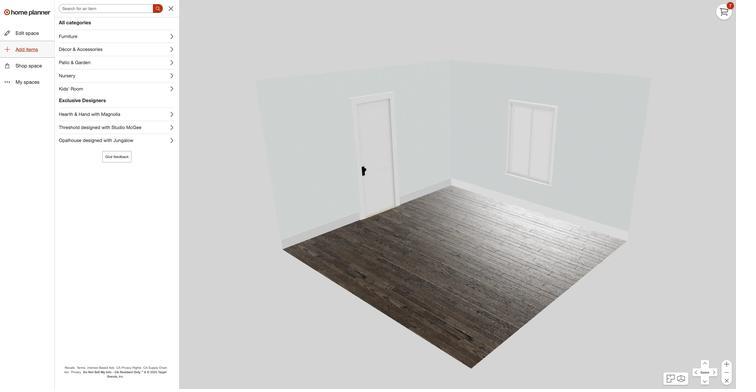 Task type: describe. For each thing, give the bounding box(es) containing it.
with inside hearth & hand with magnolia button
[[91, 111, 100, 117]]

patio
[[59, 60, 69, 65]]

7 button
[[716, 2, 734, 20]]

edit space button
[[0, 25, 54, 41]]

hearth & hand with magnolia button
[[55, 108, 179, 121]]

ca inside ca supply chain act
[[143, 367, 148, 370]]

designed for threshold
[[81, 125, 100, 130]]

nursery
[[59, 73, 75, 79]]

add
[[16, 46, 25, 52]]

& for hearth
[[74, 111, 77, 117]]

target
[[158, 371, 167, 375]]

my spaces button
[[0, 75, 54, 90]]

edit
[[16, 30, 24, 36]]

do
[[83, 371, 87, 375]]

décor & accessories
[[59, 47, 103, 52]]

opalhouse
[[59, 138, 81, 143]]

ca right the -
[[115, 371, 119, 375]]

give feedback button
[[102, 151, 131, 163]]

terms link
[[77, 367, 85, 370]]

info
[[106, 371, 112, 375]]

interest-
[[87, 367, 99, 370]]

with for jungalow
[[103, 138, 112, 143]]

kids' room
[[59, 86, 83, 92]]

rights
[[132, 367, 141, 370]]

do not sell my info - ca resident only link
[[83, 371, 140, 375]]

1 horizontal spatial privacy
[[121, 367, 132, 370]]

designers
[[82, 98, 106, 104]]

inc.
[[119, 375, 124, 379]]

chain
[[159, 367, 167, 370]]

only
[[134, 371, 140, 375]]

supply
[[148, 367, 158, 370]]

shop space
[[16, 63, 42, 69]]

top view button icon image
[[667, 376, 675, 383]]

designed for opalhouse
[[83, 138, 102, 143]]

front view button icon image
[[677, 376, 685, 383]]

ads
[[109, 367, 114, 370]]

ca privacy rights link
[[116, 367, 141, 370]]

recalls
[[65, 367, 75, 370]]

add items button
[[0, 42, 54, 57]]

all categories
[[59, 19, 91, 25]]

pan camera left 30° image
[[693, 369, 701, 377]]

studio
[[111, 125, 125, 130]]

patio & garden
[[59, 60, 91, 65]]

act
[[64, 371, 69, 375]]

based
[[99, 367, 108, 370]]

threshold designed with studio mcgee button
[[55, 121, 179, 134]]

2023
[[150, 371, 157, 375]]

all
[[59, 19, 65, 25]]

home planner landing page image
[[4, 4, 50, 21]]

space for shop space
[[29, 63, 42, 69]]

hearth & hand with magnolia
[[59, 111, 120, 117]]

patio & garden button
[[55, 56, 179, 69]]

give feedback
[[105, 155, 129, 159]]

opalhouse designed with jungalow button
[[55, 134, 179, 147]]

furniture
[[59, 33, 77, 39]]

kids'
[[59, 86, 69, 92]]

not
[[88, 371, 93, 375]]



Task type: vqa. For each thing, say whether or not it's contained in the screenshot.
OPALHOUSE DESIGNED WITH JUNGALOW 'Button'
yes



Task type: locate. For each thing, give the bounding box(es) containing it.
edit space
[[16, 30, 39, 36]]

designed down the threshold designed with studio mcgee
[[83, 138, 102, 143]]

space inside edit space button
[[26, 30, 39, 36]]

target brands, inc.
[[107, 371, 167, 379]]

privacy do not sell my info - ca resident only ™ & © 2023
[[71, 371, 157, 375]]

privacy
[[121, 367, 132, 370], [71, 371, 81, 375]]

privacy down terms at left
[[71, 371, 81, 375]]

1 vertical spatial with
[[102, 125, 110, 130]]

room
[[71, 86, 83, 92]]

space for edit space
[[26, 30, 39, 36]]

hearth
[[59, 111, 73, 117]]

2 vertical spatial with
[[103, 138, 112, 143]]

ca supply chain act link
[[64, 367, 167, 375]]

my inside button
[[16, 79, 22, 85]]

recalls link
[[65, 367, 75, 370]]

™
[[142, 371, 143, 375]]

my left spaces
[[16, 79, 22, 85]]

my down recalls terms interest-based ads ca privacy rights
[[101, 371, 105, 375]]

0 vertical spatial privacy
[[121, 367, 132, 370]]

spaces
[[24, 79, 40, 85]]

pan camera right 30° image
[[709, 369, 717, 377]]

décor & accessories button
[[55, 43, 179, 56]]

0 vertical spatial my
[[16, 79, 22, 85]]

& for patio
[[71, 60, 74, 65]]

interest-based ads link
[[87, 367, 114, 370]]

0 horizontal spatial my
[[16, 79, 22, 85]]

tilt camera down 30° image
[[701, 377, 709, 386]]

with inside threshold designed with studio mcgee button
[[102, 125, 110, 130]]

0 vertical spatial designed
[[81, 125, 100, 130]]

privacy link
[[71, 371, 81, 375]]

items
[[26, 46, 38, 52]]

1 vertical spatial space
[[29, 63, 42, 69]]

tilt camera up 30° image
[[701, 361, 709, 369]]

garden
[[75, 60, 91, 65]]

resident
[[120, 371, 133, 375]]

designed
[[81, 125, 100, 130], [83, 138, 102, 143]]

ca up '©'
[[143, 367, 148, 370]]

jungalow
[[113, 138, 133, 143]]

& left hand
[[74, 111, 77, 117]]

feedback
[[114, 155, 129, 159]]

-
[[112, 371, 114, 375]]

shop space button
[[0, 58, 54, 73]]

1 vertical spatial privacy
[[71, 371, 81, 375]]

designed inside threshold designed with studio mcgee button
[[81, 125, 100, 130]]

opalhouse designed with jungalow
[[59, 138, 133, 143]]

designed down hearth & hand with magnolia
[[81, 125, 100, 130]]

threshold designed with studio mcgee
[[59, 125, 141, 130]]

hand
[[79, 111, 90, 117]]

& right ™
[[144, 371, 146, 375]]

mcgee
[[126, 125, 141, 130]]

give
[[105, 155, 113, 159]]

nursery button
[[55, 69, 179, 82]]

&
[[73, 47, 76, 52], [71, 60, 74, 65], [74, 111, 77, 117], [144, 371, 146, 375]]

exclusive designers
[[59, 98, 106, 104]]

& right patio
[[71, 60, 74, 65]]

space inside shop space button
[[29, 63, 42, 69]]

Search for an item search field
[[59, 4, 163, 13]]

0 vertical spatial with
[[91, 111, 100, 117]]

©
[[147, 371, 149, 375]]

& right décor
[[73, 47, 76, 52]]

terms
[[77, 367, 85, 370]]

1 horizontal spatial my
[[101, 371, 105, 375]]

& for décor
[[73, 47, 76, 52]]

with down the threshold designed with studio mcgee
[[103, 138, 112, 143]]

furniture button
[[55, 30, 179, 43]]

with left studio
[[102, 125, 110, 130]]

1 vertical spatial designed
[[83, 138, 102, 143]]

my spaces
[[16, 79, 40, 85]]

accessories
[[77, 47, 103, 52]]

magnolia
[[101, 111, 120, 117]]

with for studio
[[102, 125, 110, 130]]

exclusive
[[59, 98, 81, 104]]

space
[[26, 30, 39, 36], [29, 63, 42, 69]]

ca up privacy do not sell my info - ca resident only ™ & © 2023
[[116, 367, 121, 370]]

space right 'shop'
[[29, 63, 42, 69]]

brands,
[[107, 375, 118, 379]]

my
[[16, 79, 22, 85], [101, 371, 105, 375]]

0 vertical spatial space
[[26, 30, 39, 36]]

kids' room button
[[55, 83, 179, 95]]

with inside opalhouse designed with jungalow button
[[103, 138, 112, 143]]

space right edit
[[26, 30, 39, 36]]

ca supply chain act
[[64, 367, 167, 375]]

designed inside opalhouse designed with jungalow button
[[83, 138, 102, 143]]

threshold
[[59, 125, 80, 130]]

7
[[729, 3, 732, 8]]

ca
[[116, 367, 121, 370], [143, 367, 148, 370], [115, 371, 119, 375]]

sell
[[94, 371, 100, 375]]

shop
[[16, 63, 27, 69]]

0 horizontal spatial privacy
[[71, 371, 81, 375]]

with right hand
[[91, 111, 100, 117]]

space
[[701, 371, 709, 375]]

categories
[[66, 19, 91, 25]]

privacy up resident
[[121, 367, 132, 370]]

add items
[[16, 46, 38, 52]]

1 vertical spatial my
[[101, 371, 105, 375]]

recalls terms interest-based ads ca privacy rights
[[65, 367, 141, 370]]

décor
[[59, 47, 71, 52]]

with
[[91, 111, 100, 117], [102, 125, 110, 130], [103, 138, 112, 143]]



